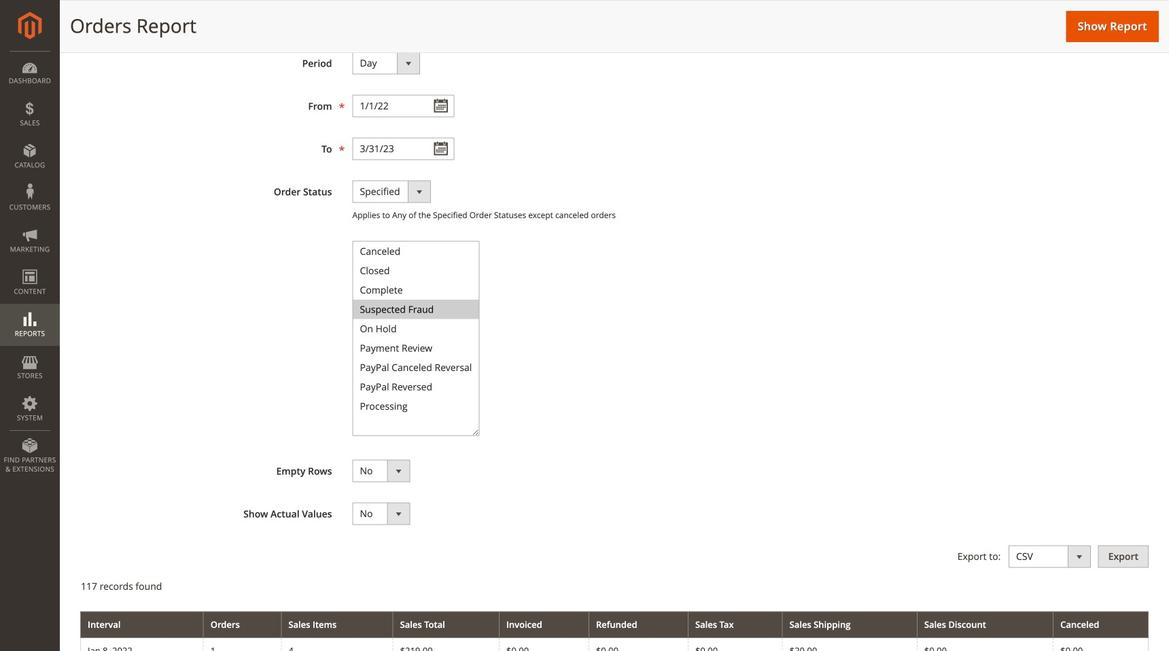 Task type: locate. For each thing, give the bounding box(es) containing it.
menu bar
[[0, 51, 60, 481]]

None text field
[[353, 138, 455, 160]]

None text field
[[353, 95, 455, 117]]

magento admin panel image
[[18, 12, 42, 39]]



